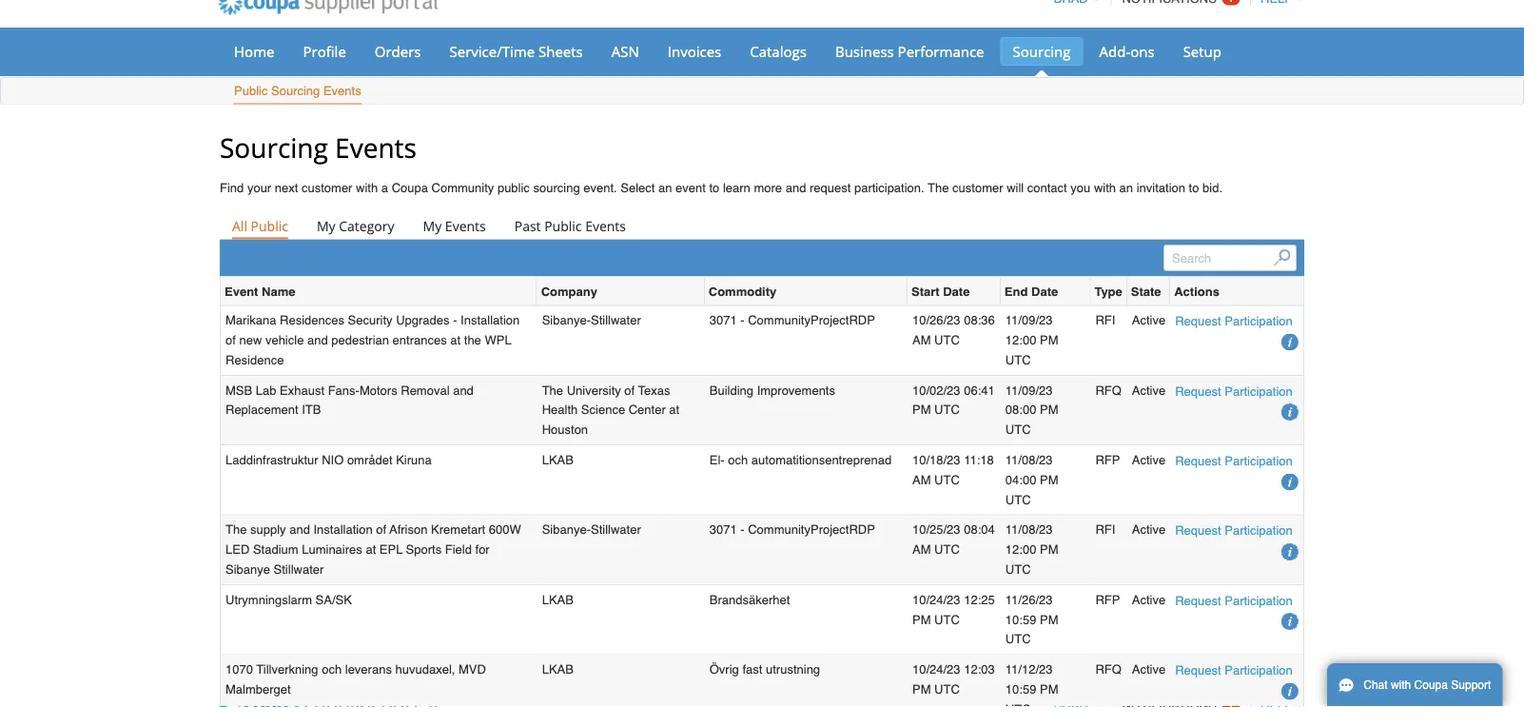 Task type: locate. For each thing, give the bounding box(es) containing it.
1 vertical spatial stillwater
[[591, 522, 641, 537]]

2 date from the left
[[1032, 284, 1058, 298]]

1 vertical spatial lkab
[[542, 592, 574, 607]]

2 active from the top
[[1132, 383, 1166, 397]]

your
[[247, 181, 271, 195]]

participation for 11/12/23 10:59 pm utc
[[1225, 663, 1293, 677]]

10/24/23 inside "10/24/23 12:03 pm utc"
[[913, 662, 961, 676]]

request participation for 11/09/23 08:00 pm utc
[[1175, 384, 1293, 398]]

0 vertical spatial 11/09/23
[[1006, 313, 1053, 327]]

at left the at the top
[[450, 333, 461, 347]]

sourcing up next
[[220, 129, 328, 165]]

request
[[1175, 314, 1221, 328], [1175, 384, 1221, 398], [1175, 454, 1221, 468], [1175, 524, 1221, 538], [1175, 593, 1221, 608], [1175, 663, 1221, 677]]

12:00 inside 11/09/23 12:00 pm utc
[[1006, 333, 1037, 347]]

utc for 11/09/23 12:00 pm utc
[[1006, 353, 1031, 367]]

1 horizontal spatial customer
[[953, 181, 1003, 195]]

utc up "10/24/23 12:03 pm utc"
[[935, 612, 960, 626]]

utc for 11/09/23 08:00 pm utc
[[1006, 422, 1031, 437]]

0 vertical spatial 12:00
[[1006, 333, 1037, 347]]

3 lkab from the top
[[542, 662, 574, 676]]

1 10/24/23 from the top
[[913, 592, 961, 607]]

utc inside 10/18/23 11:18 am utc
[[935, 472, 960, 487]]

4 request participation button from the top
[[1175, 521, 1293, 541]]

1 lkab from the top
[[542, 453, 574, 467]]

1 vertical spatial installation
[[314, 522, 373, 537]]

sibanye-stillwater down the company button at the left of page
[[542, 313, 641, 327]]

coupa supplier portal image
[[206, 0, 451, 28]]

to left bid.
[[1189, 181, 1199, 195]]

the inside the supply and installation of afrison kremetart 600w led stadium luminaires at epl sports field for sibanye stillwater
[[226, 522, 247, 537]]

utc inside 11/09/23 12:00 pm utc
[[1006, 353, 1031, 367]]

contact
[[1028, 181, 1067, 195]]

0 vertical spatial rfp
[[1096, 453, 1120, 467]]

0 vertical spatial sibanye-stillwater
[[542, 313, 641, 327]]

11/09/23 up 08:00
[[1006, 383, 1053, 397]]

am down '10/26/23'
[[913, 333, 931, 347]]

events down event. on the top
[[585, 216, 626, 234]]

1 rfp from the top
[[1096, 453, 1120, 467]]

1 sibanye- from the top
[[542, 313, 591, 327]]

the for the university of texas health science center at houston
[[542, 383, 563, 397]]

0 vertical spatial lkab
[[542, 453, 574, 467]]

replacement
[[226, 403, 298, 417]]

2 3071 - communityprojectrdp from the top
[[710, 522, 875, 537]]

past
[[515, 216, 541, 234]]

commodity button
[[709, 281, 777, 301]]

1 vertical spatial 10/24/23
[[913, 662, 961, 676]]

pm inside the 11/09/23 08:00 pm utc
[[1040, 403, 1059, 417]]

utc for 11/26/23 10:59 pm utc
[[1006, 632, 1031, 646]]

company
[[541, 284, 598, 298]]

1 10:59 from the top
[[1006, 612, 1037, 626]]

2 request participation button from the top
[[1175, 381, 1293, 401]]

health
[[542, 403, 578, 417]]

10/24/23 left the 12:25
[[913, 592, 961, 607]]

0 vertical spatial 3071 - communityprojectrdp
[[710, 313, 875, 327]]

utc inside the 10/26/23 08:36 am utc
[[935, 333, 960, 347]]

an left invitation
[[1120, 181, 1133, 195]]

installation up luminaires
[[314, 522, 373, 537]]

0 horizontal spatial och
[[322, 662, 342, 676]]

0 horizontal spatial coupa
[[392, 181, 428, 195]]

0 vertical spatial at
[[450, 333, 461, 347]]

event name button
[[225, 281, 295, 301]]

sibanye-stillwater for the supply and installation of afrison kremetart 600w led stadium luminaires at epl sports field for sibanye stillwater
[[542, 522, 641, 537]]

1 date from the left
[[943, 284, 970, 298]]

coupa left the support
[[1415, 678, 1448, 692]]

1 request participation from the top
[[1175, 314, 1293, 328]]

pm right 08:00
[[1040, 403, 1059, 417]]

with right chat
[[1391, 678, 1411, 692]]

request participation button for 11/09/23 08:00 pm utc
[[1175, 381, 1293, 401]]

utc inside 11/08/23 04:00 pm utc
[[1006, 492, 1031, 507]]

request participation for 11/08/23 04:00 pm utc
[[1175, 454, 1293, 468]]

sibanye- down the company button at the left of page
[[542, 313, 591, 327]]

my down community
[[423, 216, 442, 234]]

5 request from the top
[[1175, 593, 1221, 608]]

12:00 up 11/26/23
[[1006, 542, 1037, 557]]

with
[[356, 181, 378, 195], [1094, 181, 1116, 195], [1391, 678, 1411, 692]]

the
[[928, 181, 949, 195], [542, 383, 563, 397], [226, 522, 247, 537]]

2 vertical spatial sourcing
[[220, 129, 328, 165]]

1 vertical spatial communityprojectrdp
[[748, 522, 875, 537]]

0 vertical spatial am
[[913, 333, 931, 347]]

participation for 11/08/23 04:00 pm utc
[[1225, 454, 1293, 468]]

10/18/23 11:18 am utc
[[913, 453, 994, 487]]

1 11/08/23 from the top
[[1006, 453, 1053, 467]]

my left the category
[[317, 216, 336, 234]]

rfi right the 11/08/23 12:00 pm utc
[[1096, 522, 1116, 537]]

2 to from the left
[[1189, 181, 1199, 195]]

2 vertical spatial lkab
[[542, 662, 574, 676]]

10/24/23 left 12:03
[[913, 662, 961, 676]]

the up health on the bottom left of page
[[542, 383, 563, 397]]

sibanye-stillwater
[[542, 313, 641, 327], [542, 522, 641, 537]]

utc inside 10/25/23 08:04 am utc
[[935, 542, 960, 557]]

10:59 down 11/12/23
[[1006, 682, 1037, 696]]

3 active from the top
[[1132, 453, 1166, 467]]

pm inside 11/09/23 12:00 pm utc
[[1040, 333, 1059, 347]]

4 active from the top
[[1132, 522, 1166, 537]]

1 horizontal spatial coupa
[[1415, 678, 1448, 692]]

0 horizontal spatial at
[[366, 542, 376, 557]]

for
[[475, 542, 490, 557]]

lab
[[256, 383, 276, 397]]

1 communityprojectrdp from the top
[[748, 313, 875, 327]]

3071 for 10/25/23 08:04 am utc
[[710, 522, 737, 537]]

0 vertical spatial coupa
[[392, 181, 428, 195]]

public right the all
[[251, 216, 288, 234]]

1 vertical spatial rfi
[[1096, 522, 1116, 537]]

of
[[226, 333, 236, 347], [625, 383, 635, 397], [376, 522, 386, 537]]

pm down 11/12/23
[[1040, 682, 1059, 696]]

end date
[[1005, 284, 1058, 298]]

with left a
[[356, 181, 378, 195]]

2 vertical spatial of
[[376, 522, 386, 537]]

och left leverans
[[322, 662, 342, 676]]

pm for 10/02/23 06:41 pm utc
[[913, 403, 931, 417]]

utc inside "10/02/23 06:41 pm utc"
[[935, 403, 960, 417]]

customer left will
[[953, 181, 1003, 195]]

actions button
[[1174, 281, 1220, 301]]

at left the epl
[[366, 542, 376, 557]]

2 vertical spatial the
[[226, 522, 247, 537]]

request participation for 11/12/23 10:59 pm utc
[[1175, 663, 1293, 677]]

laddinfrastruktur nio området kiruna
[[226, 453, 432, 467]]

10/24/23 for 10/24/23 12:03 pm utc
[[913, 662, 961, 676]]

pm inside 10/24/23 12:25 pm utc
[[913, 612, 931, 626]]

am
[[913, 333, 931, 347], [913, 472, 931, 487], [913, 542, 931, 557]]

my category
[[317, 216, 394, 234]]

5 request participation from the top
[[1175, 593, 1293, 608]]

4 participation from the top
[[1225, 524, 1293, 538]]

of left texas at the bottom left of page
[[625, 383, 635, 397]]

5 participation from the top
[[1225, 593, 1293, 608]]

sourcing
[[533, 181, 580, 195]]

utrymningslarm sa/sk
[[226, 592, 352, 607]]

of left new
[[226, 333, 236, 347]]

utc down 04:00
[[1006, 492, 1031, 507]]

laddinfrastruktur
[[226, 453, 318, 467]]

- right upgrades
[[453, 313, 457, 327]]

1 vertical spatial coupa
[[1415, 678, 1448, 692]]

pm for 11/08/23 12:00 pm utc
[[1040, 542, 1059, 557]]

2 lkab from the top
[[542, 592, 574, 607]]

pm inside "10/02/23 06:41 pm utc"
[[913, 403, 931, 417]]

date for start date
[[943, 284, 970, 298]]

type
[[1095, 284, 1123, 298]]

1 horizontal spatial to
[[1189, 181, 1199, 195]]

10:59 inside 11/26/23 10:59 pm utc
[[1006, 612, 1037, 626]]

removal
[[401, 383, 450, 397]]

the right the participation.
[[928, 181, 949, 195]]

sibanye-stillwater right 600w
[[542, 522, 641, 537]]

name
[[262, 284, 295, 298]]

2 participation from the top
[[1225, 384, 1293, 398]]

0 horizontal spatial an
[[658, 181, 672, 195]]

sourcing down profile "link"
[[271, 84, 320, 98]]

1 vertical spatial 10:59
[[1006, 682, 1037, 696]]

10/25/23
[[913, 522, 961, 537]]

5 active from the top
[[1132, 592, 1166, 607]]

utc down 08:00
[[1006, 422, 1031, 437]]

0 vertical spatial stillwater
[[591, 313, 641, 327]]

2 horizontal spatial the
[[928, 181, 949, 195]]

3 request from the top
[[1175, 454, 1221, 468]]

1 participation from the top
[[1225, 314, 1293, 328]]

10:59 down 11/26/23
[[1006, 612, 1037, 626]]

rfi down type button on the right top of the page
[[1096, 313, 1116, 327]]

10:59 for 11/26/23
[[1006, 612, 1037, 626]]

utc for 10/02/23 06:41 pm utc
[[935, 403, 960, 417]]

utc inside the 11/09/23 08:00 pm utc
[[1006, 422, 1031, 437]]

1 horizontal spatial at
[[450, 333, 461, 347]]

customer right next
[[302, 181, 353, 195]]

2 sibanye-stillwater from the top
[[542, 522, 641, 537]]

10/24/23 inside 10/24/23 12:25 pm utc
[[913, 592, 961, 607]]

pm down end date button
[[1040, 333, 1059, 347]]

utc up 11/12/23
[[1006, 632, 1031, 646]]

utc down 10/18/23
[[935, 472, 960, 487]]

rfp right 11/26/23 10:59 pm utc
[[1096, 592, 1120, 607]]

invoices link
[[655, 37, 734, 66]]

pm down 11/26/23
[[1040, 612, 1059, 626]]

600w
[[489, 522, 521, 537]]

stadium
[[253, 542, 298, 557]]

utc
[[935, 333, 960, 347], [1006, 353, 1031, 367], [935, 403, 960, 417], [1006, 422, 1031, 437], [935, 472, 960, 487], [1006, 492, 1031, 507], [935, 542, 960, 557], [1006, 562, 1031, 576], [935, 612, 960, 626], [1006, 632, 1031, 646], [935, 682, 960, 696], [1006, 702, 1031, 707]]

1 vertical spatial at
[[669, 403, 680, 417]]

08:36
[[964, 313, 995, 327]]

11/08/23 04:00 pm utc
[[1006, 453, 1059, 507]]

0 vertical spatial 10:59
[[1006, 612, 1037, 626]]

am inside 10/25/23 08:04 am utc
[[913, 542, 931, 557]]

am down 10/18/23
[[913, 472, 931, 487]]

1 horizontal spatial the
[[542, 383, 563, 397]]

- up brandsäkerhet
[[741, 522, 745, 537]]

sourcing for sourcing
[[1013, 41, 1071, 61]]

msb lab exhaust fans-motors removal and replacement itb
[[226, 383, 474, 417]]

6 active from the top
[[1132, 662, 1166, 676]]

12:00 down end
[[1006, 333, 1037, 347]]

0 horizontal spatial customer
[[302, 181, 353, 195]]

1 vertical spatial the
[[542, 383, 563, 397]]

upgrades
[[396, 313, 450, 327]]

11/08/23 inside 11/08/23 04:00 pm utc
[[1006, 453, 1053, 467]]

4 request participation from the top
[[1175, 524, 1293, 538]]

active for 11/09/23 08:00 pm utc
[[1132, 383, 1166, 397]]

sourcing
[[1013, 41, 1071, 61], [271, 84, 320, 98], [220, 129, 328, 165]]

to
[[709, 181, 720, 195], [1189, 181, 1199, 195]]

2 request from the top
[[1175, 384, 1221, 398]]

1 sibanye-stillwater from the top
[[542, 313, 641, 327]]

övrig
[[710, 662, 739, 676]]

0 vertical spatial 10/24/23
[[913, 592, 961, 607]]

och right el-
[[728, 453, 748, 467]]

rfp for 11/08/23 04:00 pm utc
[[1096, 453, 1120, 467]]

utc down '10/26/23'
[[935, 333, 960, 347]]

utc down 11/12/23
[[1006, 702, 1031, 707]]

- for marikana residences security upgrades - installation of new vehicle and pedestrian entrances at the wpl residence
[[741, 313, 745, 327]]

pm down 10/02/23
[[913, 403, 931, 417]]

pm inside "10/24/23 12:03 pm utc"
[[913, 682, 931, 696]]

området
[[347, 453, 393, 467]]

date right the start on the right top
[[943, 284, 970, 298]]

sibanye- for marikana residences security upgrades - installation of new vehicle and pedestrian entrances at the wpl residence
[[542, 313, 591, 327]]

0 vertical spatial sourcing
[[1013, 41, 1071, 61]]

0 vertical spatial installation
[[461, 313, 520, 327]]

utc inside "10/24/23 12:03 pm utc"
[[935, 682, 960, 696]]

home
[[234, 41, 275, 61]]

orders
[[375, 41, 421, 61]]

public for past
[[544, 216, 582, 234]]

0 vertical spatial of
[[226, 333, 236, 347]]

at
[[450, 333, 461, 347], [669, 403, 680, 417], [366, 542, 376, 557]]

1 vertical spatial rfp
[[1096, 592, 1120, 607]]

2 vertical spatial at
[[366, 542, 376, 557]]

pm down 10/24/23 12:25 pm utc
[[913, 682, 931, 696]]

3 am from the top
[[913, 542, 931, 557]]

start date
[[912, 284, 970, 298]]

bid.
[[1203, 181, 1223, 195]]

of up the epl
[[376, 522, 386, 537]]

the
[[464, 333, 481, 347]]

10:59 inside 11/12/23 10:59 pm utc
[[1006, 682, 1037, 696]]

2 communityprojectrdp from the top
[[748, 522, 875, 537]]

pm inside the 11/08/23 12:00 pm utc
[[1040, 542, 1059, 557]]

utc up 11/26/23
[[1006, 562, 1031, 576]]

am for 10/25/23 08:04 am utc
[[913, 542, 931, 557]]

12:00 for 11/08/23
[[1006, 542, 1037, 557]]

public
[[234, 84, 268, 98], [251, 216, 288, 234], [544, 216, 582, 234]]

1 request participation button from the top
[[1175, 311, 1293, 331]]

3 participation from the top
[[1225, 454, 1293, 468]]

1 am from the top
[[913, 333, 931, 347]]

1 vertical spatial am
[[913, 472, 931, 487]]

event name
[[225, 284, 295, 298]]

utc inside 11/12/23 10:59 pm utc
[[1006, 702, 1031, 707]]

utc inside 11/26/23 10:59 pm utc
[[1006, 632, 1031, 646]]

0 vertical spatial 11/08/23
[[1006, 453, 1053, 467]]

1 vertical spatial of
[[625, 383, 635, 397]]

0 vertical spatial rfq
[[1096, 383, 1122, 397]]

1 11/09/23 from the top
[[1006, 313, 1053, 327]]

with right you
[[1094, 181, 1116, 195]]

events down community
[[445, 216, 486, 234]]

rfp right 11/08/23 04:00 pm utc
[[1096, 453, 1120, 467]]

of inside marikana residences security upgrades - installation of new vehicle and pedestrian entrances at the wpl residence
[[226, 333, 236, 347]]

pm up "10/24/23 12:03 pm utc"
[[913, 612, 931, 626]]

add-
[[1100, 41, 1131, 61]]

0 horizontal spatial my
[[317, 216, 336, 234]]

1 my from the left
[[317, 216, 336, 234]]

2 12:00 from the top
[[1006, 542, 1037, 557]]

rfq for 11/12/23 10:59 pm utc
[[1096, 662, 1122, 676]]

request participation button
[[1175, 311, 1293, 331], [1175, 381, 1293, 401], [1175, 451, 1293, 471], [1175, 521, 1293, 541], [1175, 590, 1293, 611], [1175, 660, 1293, 680]]

0 horizontal spatial to
[[709, 181, 720, 195]]

active for 11/08/23 04:00 pm utc
[[1132, 453, 1166, 467]]

pm up 11/26/23
[[1040, 542, 1059, 557]]

the inside the university of texas health science center at houston
[[542, 383, 563, 397]]

customer
[[302, 181, 353, 195], [953, 181, 1003, 195]]

invoices
[[668, 41, 722, 61]]

installation up wpl
[[461, 313, 520, 327]]

11/09/23 inside the 11/09/23 08:00 pm utc
[[1006, 383, 1053, 397]]

0 vertical spatial communityprojectrdp
[[748, 313, 875, 327]]

end date button
[[1005, 281, 1058, 301]]

3 request participation button from the top
[[1175, 451, 1293, 471]]

pm inside 11/08/23 04:00 pm utc
[[1040, 472, 1059, 487]]

3071 for 10/26/23 08:36 am utc
[[710, 313, 737, 327]]

request participation button for 11/09/23 12:00 pm utc
[[1175, 311, 1293, 331]]

rfi
[[1096, 313, 1116, 327], [1096, 522, 1116, 537]]

request for 11/08/23 12:00 pm utc
[[1175, 524, 1221, 538]]

communityprojectrdp for 10/26/23
[[748, 313, 875, 327]]

2 horizontal spatial at
[[669, 403, 680, 417]]

3 request participation from the top
[[1175, 454, 1293, 468]]

learn
[[723, 181, 751, 195]]

state
[[1131, 284, 1162, 298]]

utc for 10/24/23 12:25 pm utc
[[935, 612, 960, 626]]

utc down 10/24/23 12:25 pm utc
[[935, 682, 960, 696]]

1 horizontal spatial my
[[423, 216, 442, 234]]

utc up 08:00
[[1006, 353, 1031, 367]]

- for the supply and installation of afrison kremetart 600w led stadium luminaires at epl sports field for sibanye stillwater
[[741, 522, 745, 537]]

1 rfq from the top
[[1096, 383, 1122, 397]]

participation for 11/09/23 08:00 pm utc
[[1225, 384, 1293, 398]]

navigation
[[1045, 0, 1305, 17]]

event
[[225, 284, 258, 298]]

11/08/23 for 04:00
[[1006, 453, 1053, 467]]

0 horizontal spatial of
[[226, 333, 236, 347]]

1 12:00 from the top
[[1006, 333, 1037, 347]]

and inside msb lab exhaust fans-motors removal and replacement itb
[[453, 383, 474, 397]]

am inside 10/18/23 11:18 am utc
[[913, 472, 931, 487]]

0 vertical spatial rfi
[[1096, 313, 1116, 327]]

center
[[629, 403, 666, 417]]

2 11/09/23 from the top
[[1006, 383, 1053, 397]]

11/08/23 inside the 11/08/23 12:00 pm utc
[[1006, 522, 1053, 537]]

3071 down "commodity" button
[[710, 313, 737, 327]]

2 3071 from the top
[[710, 522, 737, 537]]

4 request from the top
[[1175, 524, 1221, 538]]

2 vertical spatial stillwater
[[274, 562, 324, 576]]

1 horizontal spatial date
[[1032, 284, 1058, 298]]

6 participation from the top
[[1225, 663, 1293, 677]]

installation inside marikana residences security upgrades - installation of new vehicle and pedestrian entrances at the wpl residence
[[461, 313, 520, 327]]

1 customer from the left
[[302, 181, 353, 195]]

12:00 inside the 11/08/23 12:00 pm utc
[[1006, 542, 1037, 557]]

tab list
[[220, 212, 1305, 239]]

and down the residences
[[307, 333, 328, 347]]

6 request from the top
[[1175, 663, 1221, 677]]

malmberget
[[226, 682, 291, 696]]

coupa right a
[[392, 181, 428, 195]]

2 11/08/23 from the top
[[1006, 522, 1053, 537]]

2 request participation from the top
[[1175, 384, 1293, 398]]

1 vertical spatial 12:00
[[1006, 542, 1037, 557]]

2 10/24/23 from the top
[[913, 662, 961, 676]]

04:00
[[1006, 472, 1037, 487]]

pm for 11/26/23 10:59 pm utc
[[1040, 612, 1059, 626]]

to left the learn
[[709, 181, 720, 195]]

the up led
[[226, 522, 247, 537]]

2 am from the top
[[913, 472, 931, 487]]

active for 11/08/23 12:00 pm utc
[[1132, 522, 1166, 537]]

at right 'center'
[[669, 403, 680, 417]]

rfq right 11/12/23 10:59 pm utc
[[1096, 662, 1122, 676]]

1 active from the top
[[1132, 313, 1166, 327]]

1 horizontal spatial installation
[[461, 313, 520, 327]]

utc for 11/08/23 12:00 pm utc
[[1006, 562, 1031, 576]]

and right the removal
[[453, 383, 474, 397]]

rfq right the 11/09/23 08:00 pm utc
[[1096, 383, 1122, 397]]

0 horizontal spatial the
[[226, 522, 247, 537]]

am for 10/18/23 11:18 am utc
[[913, 472, 931, 487]]

0 vertical spatial sibanye-
[[542, 313, 591, 327]]

request participation button for 11/12/23 10:59 pm utc
[[1175, 660, 1293, 680]]

my
[[317, 216, 336, 234], [423, 216, 442, 234]]

11/08/23 right the 08:04
[[1006, 522, 1053, 537]]

an left the event
[[658, 181, 672, 195]]

supply
[[250, 522, 286, 537]]

10/24/23
[[913, 592, 961, 607], [913, 662, 961, 676]]

sibanye-stillwater for marikana residences security upgrades - installation of new vehicle and pedestrian entrances at the wpl residence
[[542, 313, 641, 327]]

11/09/23 inside 11/09/23 12:00 pm utc
[[1006, 313, 1053, 327]]

11/08/23 up 04:00
[[1006, 453, 1053, 467]]

pedestrian
[[331, 333, 389, 347]]

and inside the supply and installation of afrison kremetart 600w led stadium luminaires at epl sports field for sibanye stillwater
[[289, 522, 310, 537]]

company button
[[541, 281, 598, 301]]

2 rfi from the top
[[1096, 522, 1116, 537]]

sourcing left add-
[[1013, 41, 1071, 61]]

5 request participation button from the top
[[1175, 590, 1293, 611]]

active for 11/09/23 12:00 pm utc
[[1132, 313, 1166, 327]]

0 vertical spatial 3071
[[710, 313, 737, 327]]

08:00
[[1006, 403, 1037, 417]]

1 vertical spatial och
[[322, 662, 342, 676]]

events up a
[[335, 129, 417, 165]]

an
[[658, 181, 672, 195], [1120, 181, 1133, 195]]

a
[[381, 181, 388, 195]]

sibanye- right 600w
[[542, 522, 591, 537]]

11/09/23 down end date button
[[1006, 313, 1053, 327]]

3071 - communityprojectrdp down "commodity" button
[[710, 313, 875, 327]]

1 vertical spatial sibanye-
[[542, 522, 591, 537]]

my inside my events link
[[423, 216, 442, 234]]

more
[[754, 181, 782, 195]]

1 vertical spatial rfq
[[1096, 662, 1122, 676]]

2 sibanye- from the top
[[542, 522, 591, 537]]

6 request participation from the top
[[1175, 663, 1293, 677]]

10/24/23 12:25 pm utc
[[913, 592, 995, 626]]

utc inside 10/24/23 12:25 pm utc
[[935, 612, 960, 626]]

1 vertical spatial 3071 - communityprojectrdp
[[710, 522, 875, 537]]

0 horizontal spatial installation
[[314, 522, 373, 537]]

2 horizontal spatial with
[[1391, 678, 1411, 692]]

1 vertical spatial 3071
[[710, 522, 737, 537]]

1 vertical spatial 11/09/23
[[1006, 383, 1053, 397]]

events down profile "link"
[[323, 84, 361, 98]]

pm right 04:00
[[1040, 472, 1059, 487]]

my inside my category link
[[317, 216, 336, 234]]

2 rfq from the top
[[1096, 662, 1122, 676]]

communityprojectrdp up improvements
[[748, 313, 875, 327]]

1 horizontal spatial of
[[376, 522, 386, 537]]

at inside marikana residences security upgrades - installation of new vehicle and pedestrian entrances at the wpl residence
[[450, 333, 461, 347]]

sports
[[406, 542, 442, 557]]

utc down the 10/25/23
[[935, 542, 960, 557]]

0 vertical spatial the
[[928, 181, 949, 195]]

1 vertical spatial sibanye-stillwater
[[542, 522, 641, 537]]

3071 - communityprojectrdp down el- och automatitionsentreprenad at the bottom
[[710, 522, 875, 537]]

am down the 10/25/23
[[913, 542, 931, 557]]

2 10:59 from the top
[[1006, 682, 1037, 696]]

pm inside 11/26/23 10:59 pm utc
[[1040, 612, 1059, 626]]

2 vertical spatial am
[[913, 542, 931, 557]]

my for my category
[[317, 216, 336, 234]]

1 3071 from the top
[[710, 313, 737, 327]]

utc down 10/02/23
[[935, 403, 960, 417]]

- down "commodity" button
[[741, 313, 745, 327]]

2 horizontal spatial of
[[625, 383, 635, 397]]

date right end
[[1032, 284, 1058, 298]]

communityprojectrdp down automatitionsentreprenad
[[748, 522, 875, 537]]

am inside the 10/26/23 08:36 am utc
[[913, 333, 931, 347]]

2 my from the left
[[423, 216, 442, 234]]

1 rfi from the top
[[1096, 313, 1116, 327]]

1 vertical spatial 11/08/23
[[1006, 522, 1053, 537]]

1 vertical spatial sourcing
[[271, 84, 320, 98]]

public right 'past'
[[544, 216, 582, 234]]

0 horizontal spatial date
[[943, 284, 970, 298]]

pm inside 11/12/23 10:59 pm utc
[[1040, 682, 1059, 696]]

10:59
[[1006, 612, 1037, 626], [1006, 682, 1037, 696]]

fans-
[[328, 383, 360, 397]]

events
[[323, 84, 361, 98], [335, 129, 417, 165], [445, 216, 486, 234], [585, 216, 626, 234]]

1 horizontal spatial an
[[1120, 181, 1133, 195]]

and up stadium
[[289, 522, 310, 537]]

3071 down el-
[[710, 522, 737, 537]]

1 request from the top
[[1175, 314, 1221, 328]]

luminaires
[[302, 542, 362, 557]]

the for the supply and installation of afrison kremetart 600w led stadium luminaires at epl sports field for sibanye stillwater
[[226, 522, 247, 537]]

6 request participation button from the top
[[1175, 660, 1293, 680]]

2 rfp from the top
[[1096, 592, 1120, 607]]

10/02/23
[[913, 383, 961, 397]]

1 3071 - communityprojectrdp from the top
[[710, 313, 875, 327]]

lkab for leverans
[[542, 662, 574, 676]]

utc inside the 11/08/23 12:00 pm utc
[[1006, 562, 1031, 576]]

0 vertical spatial och
[[728, 453, 748, 467]]



Task type: describe. For each thing, give the bounding box(es) containing it.
1 to from the left
[[709, 181, 720, 195]]

rfp for 11/26/23 10:59 pm utc
[[1096, 592, 1120, 607]]

11/09/23 for 08:00
[[1006, 383, 1053, 397]]

stillwater for marikana residences security upgrades - installation of new vehicle and pedestrian entrances at the wpl residence
[[591, 313, 641, 327]]

3071 - communityprojectrdp for 10/25/23 08:04 am utc
[[710, 522, 875, 537]]

participation.
[[854, 181, 925, 195]]

houston
[[542, 422, 588, 437]]

utc for 10/25/23 08:04 am utc
[[935, 542, 960, 557]]

request participation button for 11/08/23 04:00 pm utc
[[1175, 451, 1293, 471]]

coupa inside 'button'
[[1415, 678, 1448, 692]]

date for end date
[[1032, 284, 1058, 298]]

2 customer from the left
[[953, 181, 1003, 195]]

request participation for 11/09/23 12:00 pm utc
[[1175, 314, 1293, 328]]

pm for 10/24/23 12:03 pm utc
[[913, 682, 931, 696]]

request participation for 11/08/23 12:00 pm utc
[[1175, 524, 1293, 538]]

request for 11/09/23 08:00 pm utc
[[1175, 384, 1221, 398]]

1 horizontal spatial och
[[728, 453, 748, 467]]

kremetart
[[431, 522, 485, 537]]

add-ons link
[[1087, 37, 1167, 66]]

business
[[835, 41, 894, 61]]

public sourcing events
[[234, 84, 361, 98]]

stillwater inside the supply and installation of afrison kremetart 600w led stadium luminaires at epl sports field for sibanye stillwater
[[274, 562, 324, 576]]

security
[[348, 313, 393, 327]]

profile link
[[291, 37, 359, 66]]

el-
[[710, 453, 725, 467]]

utc for 11/08/23 04:00 pm utc
[[1006, 492, 1031, 507]]

and right the more
[[786, 181, 806, 195]]

event
[[676, 181, 706, 195]]

pm for 11/09/23 12:00 pm utc
[[1040, 333, 1059, 347]]

11:18
[[964, 453, 994, 467]]

utrymningslarm
[[226, 592, 312, 607]]

pm for 11/12/23 10:59 pm utc
[[1040, 682, 1059, 696]]

utc for 10/18/23 11:18 am utc
[[935, 472, 960, 487]]

and inside marikana residences security upgrades - installation of new vehicle and pedestrian entrances at the wpl residence
[[307, 333, 328, 347]]

participation for 11/26/23 10:59 pm utc
[[1225, 593, 1293, 608]]

start
[[912, 284, 940, 298]]

service/time sheets link
[[437, 37, 595, 66]]

10/25/23 08:04 am utc
[[913, 522, 995, 557]]

at inside the supply and installation of afrison kremetart 600w led stadium luminaires at epl sports field for sibanye stillwater
[[366, 542, 376, 557]]

find
[[220, 181, 244, 195]]

rfi for 11/09/23 12:00 pm utc
[[1096, 313, 1116, 327]]

utc for 10/26/23 08:36 am utc
[[935, 333, 960, 347]]

- inside marikana residences security upgrades - installation of new vehicle and pedestrian entrances at the wpl residence
[[453, 313, 457, 327]]

automatitionsentreprenad
[[752, 453, 892, 467]]

texas
[[638, 383, 670, 397]]

business performance
[[835, 41, 984, 61]]

10:59 for 11/12/23
[[1006, 682, 1037, 696]]

2 an from the left
[[1120, 181, 1133, 195]]

you
[[1071, 181, 1091, 195]]

search image
[[1274, 249, 1291, 266]]

led
[[226, 542, 250, 557]]

msb
[[226, 383, 252, 397]]

1 horizontal spatial with
[[1094, 181, 1116, 195]]

my events
[[423, 216, 486, 234]]

at inside the university of texas health science center at houston
[[669, 403, 680, 417]]

request participation button for 11/26/23 10:59 pm utc
[[1175, 590, 1293, 611]]

field
[[445, 542, 472, 557]]

0 horizontal spatial with
[[356, 181, 378, 195]]

performance
[[898, 41, 984, 61]]

public down "home" link
[[234, 84, 268, 98]]

12:03
[[964, 662, 995, 676]]

leverans
[[345, 662, 392, 676]]

public for all
[[251, 216, 288, 234]]

start date button
[[912, 281, 970, 301]]

sibanye- for the supply and installation of afrison kremetart 600w led stadium luminaires at epl sports field for sibanye stillwater
[[542, 522, 591, 537]]

pm for 11/09/23 08:00 pm utc
[[1040, 403, 1059, 417]]

request participation for 11/26/23 10:59 pm utc
[[1175, 593, 1293, 608]]

university
[[567, 383, 621, 397]]

science
[[581, 403, 625, 417]]

tab list containing all public
[[220, 212, 1305, 239]]

add-ons
[[1100, 41, 1155, 61]]

with inside 'button'
[[1391, 678, 1411, 692]]

lkab for kiruna
[[542, 453, 574, 467]]

pm for 11/08/23 04:00 pm utc
[[1040, 472, 1059, 487]]

tillverkning
[[256, 662, 318, 676]]

stillwater for the supply and installation of afrison kremetart 600w led stadium luminaires at epl sports field for sibanye stillwater
[[591, 522, 641, 537]]

active for 11/12/23 10:59 pm utc
[[1132, 662, 1166, 676]]

1070
[[226, 662, 253, 676]]

nio
[[322, 453, 344, 467]]

setup
[[1183, 41, 1222, 61]]

request for 11/08/23 04:00 pm utc
[[1175, 454, 1221, 468]]

vehicle
[[265, 333, 304, 347]]

12:00 for 11/09/23
[[1006, 333, 1037, 347]]

active for 11/26/23 10:59 pm utc
[[1132, 592, 1166, 607]]

catalogs link
[[738, 37, 819, 66]]

communityprojectrdp for 10/25/23
[[748, 522, 875, 537]]

rfi for 11/08/23 12:00 pm utc
[[1096, 522, 1116, 537]]

sourcing for sourcing events
[[220, 129, 328, 165]]

request participation button for 11/08/23 12:00 pm utc
[[1175, 521, 1293, 541]]

improvements
[[757, 383, 835, 397]]

asn link
[[599, 37, 652, 66]]

category
[[339, 216, 394, 234]]

residence
[[226, 353, 284, 367]]

marikana residences security upgrades - installation of new vehicle and pedestrian entrances at the wpl residence
[[226, 313, 520, 367]]

rfq for 11/09/23 08:00 pm utc
[[1096, 383, 1122, 397]]

sibanye
[[226, 562, 270, 576]]

participation for 11/08/23 12:00 pm utc
[[1225, 524, 1293, 538]]

request for 11/12/23 10:59 pm utc
[[1175, 663, 1221, 677]]

06:41
[[964, 383, 995, 397]]

brandsäkerhet
[[710, 592, 790, 607]]

past public events
[[515, 216, 626, 234]]

business performance link
[[823, 37, 997, 66]]

of inside the supply and installation of afrison kremetart 600w led stadium luminaires at epl sports field for sibanye stillwater
[[376, 522, 386, 537]]

utc for 10/24/23 12:03 pm utc
[[935, 682, 960, 696]]

participation for 11/09/23 12:00 pm utc
[[1225, 314, 1293, 328]]

new
[[239, 333, 262, 347]]

3071 - communityprojectrdp for 10/26/23 08:36 am utc
[[710, 313, 875, 327]]

my for my events
[[423, 216, 442, 234]]

community
[[432, 181, 494, 195]]

11/09/23 12:00 pm utc
[[1006, 313, 1059, 367]]

profile
[[303, 41, 346, 61]]

11/26/23
[[1006, 592, 1053, 607]]

12:25
[[964, 592, 995, 607]]

10/24/23 for 10/24/23 12:25 pm utc
[[913, 592, 961, 607]]

type button
[[1095, 281, 1123, 301]]

request for 11/09/23 12:00 pm utc
[[1175, 314, 1221, 328]]

11/08/23 for 12:00
[[1006, 522, 1053, 537]]

pm for 10/24/23 12:25 pm utc
[[913, 612, 931, 626]]

marikana
[[226, 313, 276, 327]]

sheets
[[539, 41, 583, 61]]

wpl
[[485, 333, 512, 347]]

asn
[[612, 41, 639, 61]]

Search text field
[[1164, 244, 1297, 271]]

utc for 11/12/23 10:59 pm utc
[[1006, 702, 1031, 707]]

och inside 1070 tillverkning och leverans huvudaxel, mvd malmberget
[[322, 662, 342, 676]]

will
[[1007, 181, 1024, 195]]

entrances
[[393, 333, 447, 347]]

public sourcing events link
[[233, 79, 362, 104]]

11/09/23 for 12:00
[[1006, 313, 1053, 327]]

installation inside the supply and installation of afrison kremetart 600w led stadium luminaires at epl sports field for sibanye stillwater
[[314, 522, 373, 537]]

11/08/23 12:00 pm utc
[[1006, 522, 1059, 576]]

next
[[275, 181, 298, 195]]

övrig fast utrustning
[[710, 662, 820, 676]]

sourcing link
[[1001, 37, 1083, 66]]

chat with coupa support button
[[1327, 663, 1503, 707]]

10/26/23 08:36 am utc
[[913, 313, 995, 347]]

10/18/23
[[913, 453, 961, 467]]

my category link
[[304, 212, 407, 239]]

request for 11/26/23 10:59 pm utc
[[1175, 593, 1221, 608]]

building
[[710, 383, 754, 397]]

10/26/23
[[913, 313, 961, 327]]

request
[[810, 181, 851, 195]]

of inside the university of texas health science center at houston
[[625, 383, 635, 397]]

kiruna
[[396, 453, 432, 467]]

11/12/23
[[1006, 662, 1053, 676]]

am for 10/26/23 08:36 am utc
[[913, 333, 931, 347]]

exhaust
[[280, 383, 325, 397]]

10/02/23 06:41 pm utc
[[913, 383, 995, 417]]

the supply and installation of afrison kremetart 600w led stadium luminaires at epl sports field for sibanye stillwater
[[226, 522, 521, 576]]

1 an from the left
[[658, 181, 672, 195]]



Task type: vqa. For each thing, say whether or not it's contained in the screenshot.
11/12/23 10:59 PM UTC Rfq
yes



